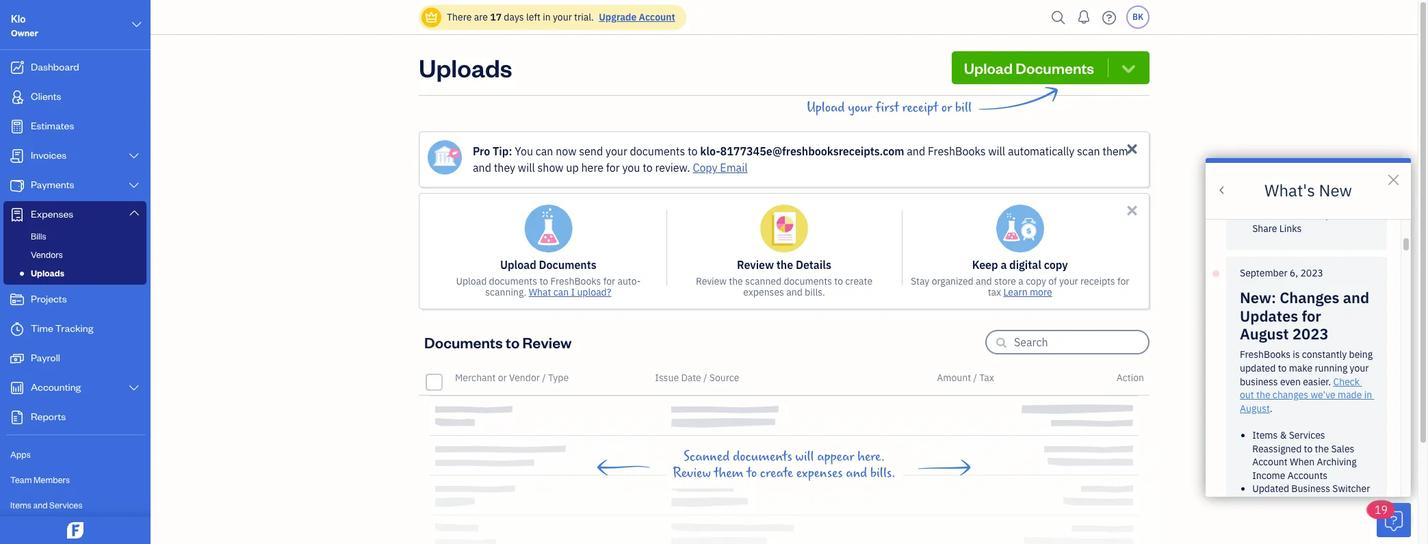 Task type: vqa. For each thing, say whether or not it's contained in the screenshot.
august in Check out the changes we've made in August
yes



Task type: locate. For each thing, give the bounding box(es) containing it.
date
[[681, 372, 701, 384]]

notifications image
[[1073, 3, 1095, 31]]

1 august from the top
[[1240, 324, 1289, 344]]

made
[[1338, 389, 1362, 401]]

2 horizontal spatial /
[[974, 372, 977, 384]]

keep a digital copy image
[[996, 205, 1044, 253]]

2 horizontal spatial documents
[[1016, 58, 1095, 77]]

/ left type button
[[542, 372, 546, 384]]

1 vertical spatial account
[[1253, 456, 1288, 468]]

for inside and freshbooks will automatically scan them and they will show up here for you to review.
[[606, 161, 620, 175]]

them right scan
[[1103, 144, 1129, 158]]

1 vertical spatial items
[[10, 500, 31, 511]]

we've
[[1311, 389, 1336, 401]]

items inside main element
[[10, 500, 31, 511]]

upgrade account link
[[596, 11, 675, 23]]

august up updated at right
[[1240, 324, 1289, 344]]

0 vertical spatial or
[[942, 100, 952, 116]]

email
[[720, 161, 748, 175]]

expenses inside review the details review the scanned documents to create expenses and bills.
[[744, 286, 784, 298]]

copy inside stay organized and store a copy of your receipts for tax
[[1026, 275, 1047, 287]]

0 vertical spatial create
[[846, 275, 873, 287]]

2 / from the left
[[704, 372, 707, 384]]

create inside the scanned documents will appear here. review them to create expenses and bills.
[[760, 465, 793, 481]]

your left first
[[848, 100, 873, 116]]

1 horizontal spatial /
[[704, 372, 707, 384]]

proposal
[[1311, 209, 1349, 221]]

0 vertical spatial august
[[1240, 324, 1289, 344]]

documents left i
[[489, 275, 537, 287]]

documents down the search image
[[1016, 58, 1095, 77]]

0 vertical spatial bills.
[[805, 286, 825, 298]]

will left automatically
[[989, 144, 1006, 158]]

1 vertical spatial copy
[[1026, 275, 1047, 287]]

time right timer icon
[[31, 322, 53, 335]]

uploads inside main element
[[31, 268, 64, 279]]

estimate
[[1253, 209, 1291, 221]]

in right made
[[1365, 389, 1373, 401]]

the up scanned
[[777, 258, 793, 272]]

uploads down vendors
[[31, 268, 64, 279]]

0 horizontal spatial bills.
[[805, 286, 825, 298]]

project image
[[9, 293, 25, 307]]

main element
[[0, 0, 195, 544]]

will inside the scanned documents will appear here. review them to create expenses and bills.
[[796, 449, 814, 465]]

a right store
[[1019, 275, 1024, 287]]

0 horizontal spatial them
[[714, 465, 744, 481]]

bills. inside the scanned documents will appear here. review them to create expenses and bills.
[[871, 465, 896, 481]]

scanning.
[[485, 286, 527, 298]]

0 vertical spatial in
[[543, 11, 551, 23]]

updates
[[1240, 306, 1299, 326]]

search image
[[1048, 7, 1070, 28]]

1 horizontal spatial items
[[1253, 429, 1278, 441]]

and up links
[[1293, 209, 1309, 221]]

invoices
[[31, 149, 67, 162]]

1 vertical spatial august
[[1240, 402, 1270, 415]]

create for details
[[846, 275, 873, 287]]

your
[[553, 11, 572, 23], [848, 100, 873, 116], [606, 144, 628, 158], [1060, 275, 1079, 287], [1350, 362, 1369, 374]]

0 horizontal spatial will
[[518, 161, 535, 175]]

make
[[1289, 362, 1313, 374]]

copy
[[1044, 258, 1068, 272], [1026, 275, 1047, 287]]

documents down the "details"
[[784, 275, 832, 287]]

items for items and services
[[10, 500, 31, 511]]

chevron large down image inside accounting link
[[128, 383, 140, 394]]

1 vertical spatial services
[[49, 500, 83, 511]]

appear
[[817, 449, 855, 465]]

chevron large down image
[[130, 16, 143, 33], [128, 180, 140, 191], [128, 207, 140, 218], [128, 383, 140, 394]]

your right of
[[1060, 275, 1079, 287]]

services right &
[[1289, 429, 1326, 441]]

bills. down the "details"
[[805, 286, 825, 298]]

to inside freshbooks is constantly being updated to make running your business even easier.
[[1278, 362, 1287, 374]]

0 horizontal spatial /
[[542, 372, 546, 384]]

1 horizontal spatial services
[[1289, 429, 1326, 441]]

services for and
[[49, 500, 83, 511]]

keep a digital copy
[[972, 258, 1068, 272]]

upload
[[964, 58, 1013, 77], [807, 100, 845, 116], [500, 258, 537, 272], [456, 275, 487, 287]]

and right changes
[[1344, 288, 1370, 307]]

1 vertical spatial documents
[[539, 258, 597, 272]]

invoice image
[[9, 149, 25, 163]]

august down out
[[1240, 402, 1270, 415]]

1 vertical spatial upload documents
[[500, 258, 597, 272]]

items for items & services reassigned to the sales account when archiving income accounts updated business switcher time format
[[1253, 429, 1278, 441]]

items inside items & services reassigned to the sales account when archiving income accounts updated business switcher time format
[[1253, 429, 1278, 441]]

them down scanned
[[714, 465, 744, 481]]

action
[[1117, 372, 1144, 384]]

for left you
[[606, 161, 620, 175]]

crown image
[[424, 10, 439, 24]]

2023 right 6,
[[1301, 267, 1324, 279]]

0 vertical spatial documents
[[1016, 58, 1095, 77]]

for left auto-
[[603, 275, 615, 287]]

account inside items & services reassigned to the sales account when archiving income accounts updated business switcher time format
[[1253, 456, 1288, 468]]

1 vertical spatial uploads
[[31, 268, 64, 279]]

your inside freshbooks is constantly being updated to make running your business even easier.
[[1350, 362, 1369, 374]]

services inside items & services reassigned to the sales account when archiving income accounts updated business switcher time format
[[1289, 429, 1326, 441]]

the down business
[[1257, 389, 1271, 401]]

dashboard image
[[9, 61, 25, 75]]

1 horizontal spatial upload documents
[[964, 58, 1095, 77]]

payroll link
[[3, 345, 146, 373]]

and down receipt
[[907, 144, 926, 158]]

1 horizontal spatial them
[[1103, 144, 1129, 158]]

they
[[494, 161, 515, 175]]

1 horizontal spatial or
[[942, 100, 952, 116]]

a up store
[[1001, 258, 1007, 272]]

1 vertical spatial expenses
[[797, 465, 843, 481]]

business
[[1240, 375, 1278, 388]]

1 horizontal spatial create
[[846, 275, 873, 287]]

can left i
[[554, 286, 569, 298]]

services down team members link
[[49, 500, 83, 511]]

documents up the what can i upload?
[[539, 258, 597, 272]]

time down the updated
[[1253, 496, 1274, 509]]

2023 up constantly
[[1293, 324, 1329, 344]]

1 horizontal spatial in
[[1365, 389, 1373, 401]]

1 vertical spatial a
[[1019, 275, 1024, 287]]

0 horizontal spatial create
[[760, 465, 793, 481]]

your inside stay organized and store a copy of your receipts for tax
[[1060, 275, 1079, 287]]

review down scanned
[[673, 465, 711, 481]]

services inside main element
[[49, 500, 83, 511]]

0 vertical spatial services
[[1289, 429, 1326, 441]]

2 vertical spatial will
[[796, 449, 814, 465]]

upload documents
[[964, 58, 1095, 77], [500, 258, 597, 272]]

time inside items & services reassigned to the sales account when archiving income accounts updated business switcher time format
[[1253, 496, 1274, 509]]

/ left tax
[[974, 372, 977, 384]]

2023
[[1301, 267, 1324, 279], [1293, 324, 1329, 344]]

1 vertical spatial 2023
[[1293, 324, 1329, 344]]

1 horizontal spatial a
[[1019, 275, 1024, 287]]

in right left
[[543, 11, 551, 23]]

2 horizontal spatial will
[[989, 144, 1006, 158]]

vendor
[[509, 372, 540, 384]]

links
[[1280, 222, 1302, 235]]

check out the changes we've made in august link
[[1240, 375, 1375, 415]]

and down pro
[[473, 161, 491, 175]]

1 vertical spatial will
[[518, 161, 535, 175]]

0 vertical spatial a
[[1001, 258, 1007, 272]]

timer image
[[9, 322, 25, 336]]

19 button
[[1368, 501, 1411, 537]]

or
[[942, 100, 952, 116], [498, 372, 507, 384]]

chevron large down image for payments
[[128, 180, 140, 191]]

1 horizontal spatial documents
[[539, 258, 597, 272]]

type button
[[548, 372, 569, 384]]

automatically
[[1008, 144, 1075, 158]]

copy email
[[693, 161, 748, 175]]

1 horizontal spatial bills.
[[871, 465, 896, 481]]

services
[[1289, 429, 1326, 441], [49, 500, 83, 511]]

the left scanned
[[729, 275, 743, 287]]

to inside review the details review the scanned documents to create expenses and bills.
[[835, 275, 843, 287]]

in inside check out the changes we've made in august
[[1365, 389, 1373, 401]]

them inside the scanned documents will appear here. review them to create expenses and bills.
[[714, 465, 744, 481]]

changes
[[1280, 288, 1340, 307]]

and down 'here.'
[[846, 465, 867, 481]]

accounting link
[[3, 374, 146, 402]]

expenses inside the scanned documents will appear here. review them to create expenses and bills.
[[797, 465, 843, 481]]

/ right date
[[704, 372, 707, 384]]

1 vertical spatial freshbooks
[[551, 275, 601, 287]]

for up constantly
[[1302, 306, 1322, 326]]

the
[[777, 258, 793, 272], [729, 275, 743, 287], [1257, 389, 1271, 401], [1315, 443, 1329, 455]]

bills. down 'here.'
[[871, 465, 896, 481]]

0 horizontal spatial or
[[498, 372, 507, 384]]

1 vertical spatial bills.
[[871, 465, 896, 481]]

for right receipts
[[1118, 275, 1130, 287]]

upload documents image
[[524, 205, 573, 253]]

account up income
[[1253, 456, 1288, 468]]

upload inside upload documents button
[[964, 58, 1013, 77]]

0 horizontal spatial upload documents
[[500, 258, 597, 272]]

your down being
[[1350, 362, 1369, 374]]

first
[[876, 100, 899, 116]]

2 august from the top
[[1240, 402, 1270, 415]]

the up archiving
[[1315, 443, 1329, 455]]

account right upgrade
[[639, 11, 675, 23]]

when
[[1290, 456, 1315, 468]]

create inside review the details review the scanned documents to create expenses and bills.
[[846, 275, 873, 287]]

bills. for review the details review the scanned documents to create expenses and bills.
[[805, 286, 825, 298]]

will left appear
[[796, 449, 814, 465]]

chevron large down image for accounting
[[128, 383, 140, 394]]

upload documents up upload documents to freshbooks for auto- scanning.
[[500, 258, 597, 272]]

chevron large down image inside payments link
[[128, 180, 140, 191]]

documents
[[1016, 58, 1095, 77], [539, 258, 597, 272], [424, 333, 503, 352]]

upload up bill
[[964, 58, 1013, 77]]

0 vertical spatial expenses
[[744, 286, 784, 298]]

1 vertical spatial close image
[[1125, 203, 1140, 218]]

and inside review the details review the scanned documents to create expenses and bills.
[[787, 286, 803, 298]]

for
[[606, 161, 620, 175], [603, 275, 615, 287], [1118, 275, 1130, 287], [1302, 306, 1322, 326]]

and right scanned
[[787, 286, 803, 298]]

documents inside the scanned documents will appear here. review them to create expenses and bills.
[[733, 449, 792, 465]]

tax button
[[980, 372, 994, 384]]

1 horizontal spatial time
[[1253, 496, 1274, 509]]

upload up 8177345e@freshbooksreceipts.com
[[807, 100, 845, 116]]

archiving
[[1317, 456, 1357, 468]]

issue date button
[[655, 372, 701, 384]]

sales
[[1332, 443, 1355, 455]]

review.
[[655, 161, 690, 175]]

documents up merchant
[[424, 333, 503, 352]]

bills link
[[6, 228, 144, 244]]

being
[[1350, 349, 1373, 361]]

the inside check out the changes we've made in august
[[1257, 389, 1271, 401]]

to inside the scanned documents will appear here. review them to create expenses and bills.
[[747, 465, 757, 481]]

1 vertical spatial them
[[714, 465, 744, 481]]

updated
[[1253, 483, 1290, 495]]

the inside items & services reassigned to the sales account when archiving income accounts updated business switcher time format
[[1315, 443, 1329, 455]]

items up reassigned
[[1253, 429, 1278, 441]]

can up show
[[536, 144, 553, 158]]

upload inside upload documents to freshbooks for auto- scanning.
[[456, 275, 487, 287]]

invoices link
[[3, 142, 146, 170]]

items
[[1253, 429, 1278, 441], [10, 500, 31, 511]]

0 horizontal spatial a
[[1001, 258, 1007, 272]]

business
[[1292, 483, 1331, 495]]

close image
[[1125, 141, 1140, 157], [1125, 203, 1140, 218]]

source
[[710, 372, 740, 384]]

0 vertical spatial upload documents
[[964, 58, 1095, 77]]

1 vertical spatial create
[[760, 465, 793, 481]]

resource center badge image
[[1377, 503, 1411, 537]]

expenses down appear
[[797, 465, 843, 481]]

0 horizontal spatial services
[[49, 500, 83, 511]]

report image
[[9, 411, 25, 424]]

type
[[548, 372, 569, 384]]

upload documents button
[[952, 51, 1150, 84]]

items down team
[[10, 500, 31, 511]]

Search text field
[[1014, 331, 1149, 353]]

uploads
[[419, 51, 512, 84], [31, 268, 64, 279]]

review up type
[[523, 333, 572, 352]]

or left bill
[[942, 100, 952, 116]]

freshbooks inside and freshbooks will automatically scan them and they will show up here for you to review.
[[928, 144, 986, 158]]

what
[[529, 286, 551, 298]]

upload up documents to review
[[456, 275, 487, 287]]

expenses down the review the details image
[[744, 286, 784, 298]]

more
[[1030, 286, 1053, 298]]

copy up of
[[1044, 258, 1068, 272]]

0 vertical spatial items
[[1253, 429, 1278, 441]]

freshbooks inside freshbooks is constantly being updated to make running your business even easier.
[[1240, 349, 1291, 361]]

bills. inside review the details review the scanned documents to create expenses and bills.
[[805, 286, 825, 298]]

vendors link
[[6, 246, 144, 263]]

0 vertical spatial them
[[1103, 144, 1129, 158]]

copy left of
[[1026, 275, 1047, 287]]

account
[[639, 11, 675, 23], [1253, 456, 1288, 468]]

or left vendor
[[498, 372, 507, 384]]

0 vertical spatial uploads
[[419, 51, 512, 84]]

tax
[[980, 372, 994, 384]]

1 horizontal spatial freshbooks
[[928, 144, 986, 158]]

reports link
[[3, 404, 146, 432]]

0 vertical spatial time
[[31, 322, 53, 335]]

and down keep
[[976, 275, 992, 287]]

documents right scanned
[[733, 449, 792, 465]]

17
[[490, 11, 502, 23]]

here
[[581, 161, 604, 175]]

0 vertical spatial close image
[[1125, 141, 1140, 157]]

time inside main element
[[31, 322, 53, 335]]

estimate image
[[9, 120, 25, 133]]

here.
[[858, 449, 885, 465]]

and down team members
[[33, 500, 48, 511]]

to inside and freshbooks will automatically scan them and they will show up here for you to review.
[[643, 161, 653, 175]]

check out the changes we've made in august
[[1240, 375, 1375, 415]]

1 horizontal spatial expenses
[[797, 465, 843, 481]]

i
[[571, 286, 575, 298]]

uploads down there
[[419, 51, 512, 84]]

1 horizontal spatial will
[[796, 449, 814, 465]]

upload documents down the search image
[[964, 58, 1095, 77]]

upload up scanning. at bottom left
[[500, 258, 537, 272]]

dashboard
[[31, 60, 79, 73]]

1 vertical spatial time
[[1253, 496, 1274, 509]]

format
[[1277, 496, 1307, 509]]

0 horizontal spatial time
[[31, 322, 53, 335]]

2 horizontal spatial freshbooks
[[1240, 349, 1291, 361]]

0 horizontal spatial uploads
[[31, 268, 64, 279]]

to
[[688, 144, 698, 158], [643, 161, 653, 175], [540, 275, 548, 287], [835, 275, 843, 287], [506, 333, 520, 352], [1278, 362, 1287, 374], [1304, 443, 1313, 455], [747, 465, 757, 481]]

0 horizontal spatial account
[[639, 11, 675, 23]]

will
[[989, 144, 1006, 158], [518, 161, 535, 175], [796, 449, 814, 465]]

1 horizontal spatial account
[[1253, 456, 1288, 468]]

0 vertical spatial freshbooks
[[928, 144, 986, 158]]

2 close image from the top
[[1125, 203, 1140, 218]]

3 / from the left
[[974, 372, 977, 384]]

0 horizontal spatial items
[[10, 500, 31, 511]]

reassigned
[[1253, 443, 1302, 455]]

projects link
[[3, 286, 146, 314]]

0 horizontal spatial freshbooks
[[551, 275, 601, 287]]

× button
[[1387, 165, 1401, 190]]

0 vertical spatial will
[[989, 144, 1006, 158]]

1 vertical spatial in
[[1365, 389, 1373, 401]]

income
[[1253, 469, 1286, 482]]

0 horizontal spatial expenses
[[744, 286, 784, 298]]

issue date / source
[[655, 372, 740, 384]]

2 vertical spatial documents
[[424, 333, 503, 352]]

will down you at the left of page
[[518, 161, 535, 175]]

2 vertical spatial freshbooks
[[1240, 349, 1291, 361]]

documents to review
[[424, 333, 572, 352]]



Task type: describe. For each thing, give the bounding box(es) containing it.
0 vertical spatial copy
[[1044, 258, 1068, 272]]

freshbooks image
[[64, 522, 86, 539]]

apps link
[[3, 443, 146, 467]]

documents inside upload documents to freshbooks for auto- scanning.
[[489, 275, 537, 287]]

upgrade
[[599, 11, 637, 23]]

members
[[34, 474, 70, 485]]

0 vertical spatial account
[[639, 11, 675, 23]]

dashboard link
[[3, 54, 146, 82]]

show
[[538, 161, 564, 175]]

and inside new: changes and updates for august 2023
[[1344, 288, 1370, 307]]

expenses for the
[[744, 286, 784, 298]]

stay
[[911, 275, 930, 287]]

2023 inside new: changes and updates for august 2023
[[1293, 324, 1329, 344]]

them inside and freshbooks will automatically scan them and they will show up here for you to review.
[[1103, 144, 1129, 158]]

changes
[[1273, 389, 1309, 401]]

what's new
[[1265, 179, 1353, 201]]

×
[[1387, 165, 1401, 190]]

0 vertical spatial can
[[536, 144, 553, 158]]

accounting
[[31, 381, 81, 394]]

estimate and proposal share links
[[1253, 209, 1352, 235]]

and inside stay organized and store a copy of your receipts for tax
[[976, 275, 992, 287]]

upload?
[[577, 286, 612, 298]]

auto-
[[618, 275, 641, 287]]

scanned
[[684, 449, 730, 465]]

constantly
[[1302, 349, 1347, 361]]

client image
[[9, 90, 25, 104]]

there are 17 days left in your trial. upgrade account
[[447, 11, 675, 23]]

money image
[[9, 352, 25, 366]]

time tracking
[[31, 322, 93, 335]]

owner
[[11, 27, 38, 38]]

a inside stay organized and store a copy of your receipts for tax
[[1019, 275, 1024, 287]]

what's
[[1265, 179, 1315, 201]]

new: changes and updates for august 2023
[[1240, 288, 1373, 344]]

bill
[[956, 100, 972, 116]]

will for scanned
[[796, 449, 814, 465]]

review inside the scanned documents will appear here. review them to create expenses and bills.
[[673, 465, 711, 481]]

receipt
[[903, 100, 939, 116]]

pro
[[473, 144, 490, 158]]

1 horizontal spatial uploads
[[419, 51, 512, 84]]

organized
[[932, 275, 974, 287]]

1 vertical spatial can
[[554, 286, 569, 298]]

upload documents inside button
[[964, 58, 1095, 77]]

amount / tax
[[937, 372, 994, 384]]

1 vertical spatial or
[[498, 372, 507, 384]]

accounts
[[1288, 469, 1328, 482]]

trial.
[[574, 11, 594, 23]]

team members link
[[3, 468, 146, 492]]

what's new group
[[1206, 33, 1411, 527]]

8177345e@freshbooksreceipts.com
[[720, 144, 905, 158]]

for inside new: changes and updates for august 2023
[[1302, 306, 1322, 326]]

learn
[[1004, 286, 1028, 298]]

payment image
[[9, 179, 25, 192]]

your up you
[[606, 144, 628, 158]]

left
[[526, 11, 541, 23]]

.
[[1270, 402, 1273, 415]]

items & services reassigned to the sales account when archiving income accounts updated business switcher time format
[[1253, 429, 1371, 509]]

review up scanned
[[737, 258, 774, 272]]

upload documents button
[[952, 51, 1150, 84]]

19
[[1375, 503, 1388, 517]]

up
[[566, 161, 579, 175]]

digital
[[1010, 258, 1042, 272]]

august inside check out the changes we've made in august
[[1240, 402, 1270, 415]]

documents up review.
[[630, 144, 685, 158]]

klo
[[11, 12, 26, 25]]

uploads link
[[6, 265, 144, 281]]

to inside items & services reassigned to the sales account when archiving income accounts updated business switcher time format
[[1304, 443, 1313, 455]]

1 close image from the top
[[1125, 141, 1140, 157]]

to inside upload documents to freshbooks for auto- scanning.
[[540, 275, 548, 287]]

are
[[474, 11, 488, 23]]

merchant
[[455, 372, 496, 384]]

chevron large down image
[[128, 151, 140, 162]]

expenses for documents
[[797, 465, 843, 481]]

bills
[[31, 231, 46, 242]]

klo owner
[[11, 12, 38, 38]]

copy email button
[[693, 159, 748, 176]]

expense image
[[9, 208, 25, 222]]

0 vertical spatial 2023
[[1301, 267, 1324, 279]]

even
[[1281, 375, 1301, 388]]

items and services
[[10, 500, 83, 511]]

review left scanned
[[696, 275, 727, 287]]

chart image
[[9, 381, 25, 395]]

scanned documents will appear here. review them to create expenses and bills.
[[673, 449, 896, 481]]

and inside main element
[[33, 500, 48, 511]]

will for and
[[989, 144, 1006, 158]]

services for &
[[1289, 429, 1326, 441]]

team
[[10, 474, 32, 485]]

copy
[[693, 161, 718, 175]]

go to help image
[[1099, 7, 1121, 28]]

review the details image
[[760, 205, 808, 253]]

new:
[[1240, 288, 1277, 307]]

for inside upload documents to freshbooks for auto- scanning.
[[603, 275, 615, 287]]

&
[[1280, 429, 1287, 441]]

review the details review the scanned documents to create expenses and bills.
[[696, 258, 873, 298]]

bk
[[1133, 12, 1144, 22]]

now
[[556, 144, 577, 158]]

store
[[994, 275, 1017, 287]]

klo-
[[700, 144, 720, 158]]

tip:
[[493, 144, 512, 158]]

switcher
[[1333, 483, 1371, 495]]

source button
[[710, 372, 740, 384]]

documents inside review the details review the scanned documents to create expenses and bills.
[[784, 275, 832, 287]]

1 / from the left
[[542, 372, 546, 384]]

documents inside button
[[1016, 58, 1095, 77]]

bills. for scanned documents will appear here. review them to create expenses and bills.
[[871, 465, 896, 481]]

september 6, 2023
[[1240, 267, 1324, 279]]

check
[[1334, 375, 1360, 388]]

and freshbooks will automatically scan them and they will show up here for you to review.
[[473, 144, 1129, 175]]

details
[[796, 258, 832, 272]]

0 horizontal spatial documents
[[424, 333, 503, 352]]

august inside new: changes and updates for august 2023
[[1240, 324, 1289, 344]]

upload documents to freshbooks for auto- scanning.
[[456, 275, 641, 298]]

chevron large down image for expenses
[[128, 207, 140, 218]]

merchant or vendor button
[[455, 372, 540, 384]]

tracking
[[55, 322, 93, 335]]

is
[[1293, 349, 1300, 361]]

freshbooks inside upload documents to freshbooks for auto- scanning.
[[551, 275, 601, 287]]

0 horizontal spatial in
[[543, 11, 551, 23]]

and inside the estimate and proposal share links
[[1293, 209, 1309, 221]]

and inside the scanned documents will appear here. review them to create expenses and bills.
[[846, 465, 867, 481]]

keep
[[972, 258, 998, 272]]

your left trial.
[[553, 11, 572, 23]]

for inside stay organized and store a copy of your receipts for tax
[[1118, 275, 1130, 287]]

time tracking link
[[3, 316, 146, 344]]

there
[[447, 11, 472, 23]]

create for will
[[760, 465, 793, 481]]

items and services link
[[3, 494, 146, 517]]

receipts
[[1081, 275, 1116, 287]]

bk button
[[1127, 5, 1150, 29]]

easier.
[[1303, 375, 1331, 388]]

new
[[1319, 179, 1353, 201]]

chevrondown image
[[1119, 58, 1138, 77]]



